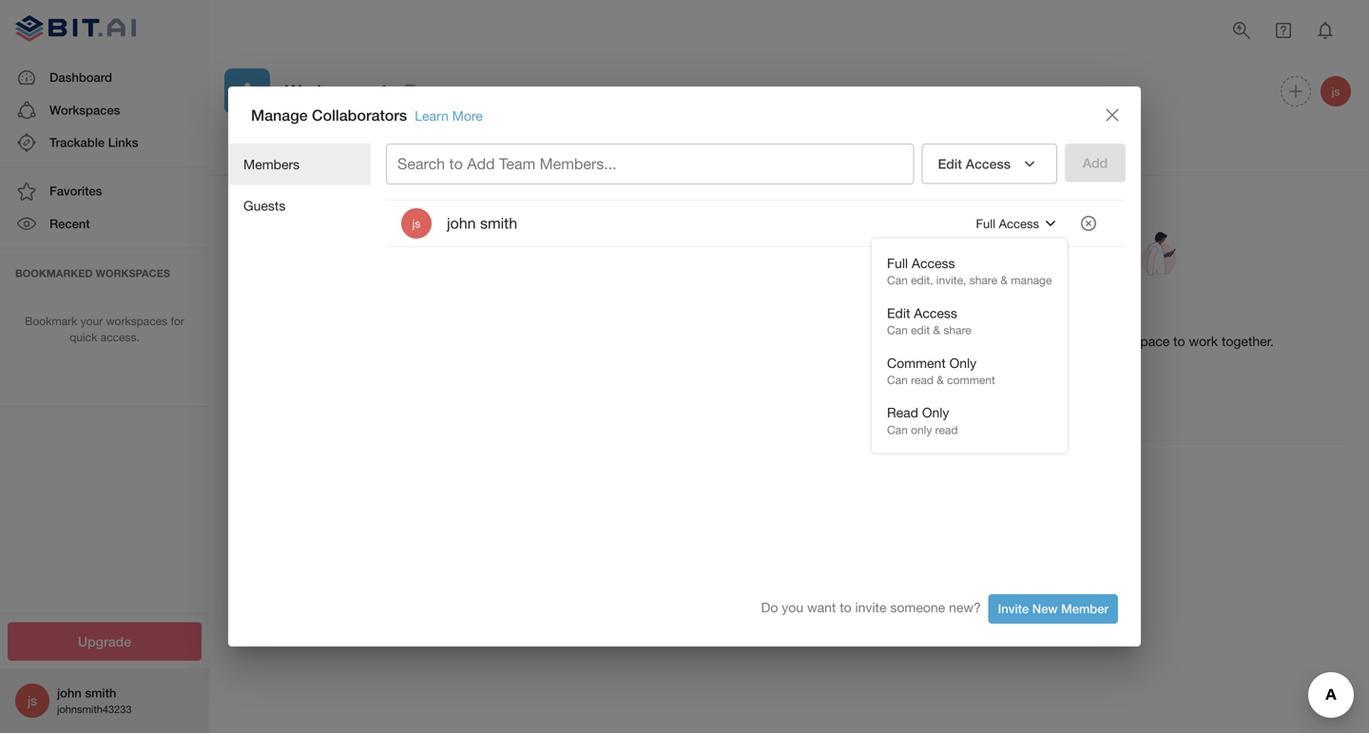 Task type: locate. For each thing, give the bounding box(es) containing it.
edit for edit access can edit & share
[[887, 305, 911, 321]]

only inside comment only can read & comment
[[950, 355, 977, 371]]

js inside 'manage collaborators' dialog
[[412, 217, 421, 230]]

0 vertical spatial js
[[1332, 85, 1340, 98]]

manage up or
[[891, 307, 948, 325]]

1 vertical spatial add
[[891, 333, 916, 349]]

dashboard
[[49, 70, 112, 85]]

2 vertical spatial edit
[[907, 378, 932, 394]]

js inside button
[[1332, 85, 1340, 98]]

only for comment only
[[950, 355, 977, 371]]

2 horizontal spatial js
[[1332, 85, 1340, 98]]

content
[[391, 144, 454, 160]]

remove
[[935, 333, 979, 349]]

1 can from the top
[[887, 274, 908, 287]]

& inside edit access can edit & share
[[934, 323, 941, 337]]

to left this
[[1065, 333, 1076, 349]]

dashboard button
[[0, 61, 209, 94]]

js
[[1332, 85, 1340, 98], [412, 217, 421, 230], [28, 693, 37, 709]]

only up 'comment'
[[950, 355, 977, 371]]

bookmarked
[[15, 267, 93, 280]]

add left or
[[891, 333, 916, 349]]

4 can from the top
[[887, 423, 908, 436]]

share right invite,
[[970, 274, 998, 287]]

0 vertical spatial only
[[950, 355, 977, 371]]

invite
[[856, 600, 887, 616]]

john
[[447, 215, 476, 232], [57, 686, 82, 701]]

share inside full access can edit, invite, share & manage
[[970, 274, 998, 287]]

trackable links
[[49, 135, 138, 150]]

share right or
[[944, 323, 972, 337]]

only up only
[[922, 405, 950, 421]]

access inside edit access can edit & share
[[914, 305, 958, 321]]

manage collaborators add or remove collaborators to this workspace to work together.
[[891, 307, 1274, 349]]

only
[[950, 355, 977, 371], [922, 405, 950, 421]]

john smith johnsmith43233
[[57, 686, 132, 716]]

access up edit,
[[912, 256, 955, 271]]

0 vertical spatial manage
[[251, 106, 308, 124]]

guests button
[[228, 185, 371, 227]]

john inside john smith johnsmith43233
[[57, 686, 82, 701]]

collaborators inside "button"
[[935, 378, 1019, 394]]

smith down search to add team members...
[[480, 215, 518, 232]]

can left edit,
[[887, 274, 908, 287]]

bookmark your workspaces for quick access.
[[25, 314, 184, 344]]

upgrade button
[[8, 623, 202, 661]]

invite
[[998, 602, 1029, 616]]

john down content library link
[[447, 215, 476, 232]]

1 vertical spatial john
[[57, 686, 82, 701]]

can down comment
[[887, 373, 908, 387]]

add for search
[[467, 155, 495, 173]]

1 horizontal spatial js
[[412, 217, 421, 230]]

edit,
[[911, 274, 934, 287]]

invite new member
[[998, 602, 1109, 616]]

tab list
[[224, 129, 1354, 175]]

add left team
[[467, 155, 495, 173]]

1 vertical spatial collaborators
[[952, 307, 1047, 325]]

full inside button
[[976, 216, 996, 231]]

smith
[[480, 215, 518, 232], [85, 686, 116, 701]]

edit for edit access
[[938, 156, 962, 172]]

1 vertical spatial read
[[936, 423, 958, 436]]

0 vertical spatial collaborators
[[312, 106, 407, 124]]

smith up johnsmith43233
[[85, 686, 116, 701]]

1 vertical spatial full
[[887, 256, 908, 271]]

share inside edit access can edit & share
[[944, 323, 972, 337]]

full up full access can edit, invite, share & manage
[[976, 216, 996, 231]]

can inside read only can only read
[[887, 423, 908, 436]]

&
[[1001, 274, 1008, 287], [934, 323, 941, 337], [937, 373, 944, 387]]

edit collaborators button
[[891, 366, 1035, 406]]

workspaces
[[96, 267, 170, 280]]

3 can from the top
[[887, 373, 908, 387]]

read down comment
[[911, 373, 934, 387]]

share
[[970, 274, 998, 287], [944, 323, 972, 337]]

library
[[458, 144, 514, 160]]

trackable
[[49, 135, 105, 150]]

together.
[[1222, 333, 1274, 349]]

0 vertical spatial john
[[447, 215, 476, 232]]

1 vertical spatial smith
[[85, 686, 116, 701]]

1 vertical spatial manage
[[891, 307, 948, 325]]

add inside manage collaborators add or remove collaborators to this workspace to work together.
[[891, 333, 916, 349]]

tab list containing documents
[[224, 129, 1354, 175]]

& inside comment only can read & comment
[[937, 373, 944, 387]]

edit
[[911, 323, 930, 337]]

0 vertical spatial edit
[[938, 156, 962, 172]]

collaborators down remove
[[935, 378, 1019, 394]]

& inside full access can edit, invite, share & manage
[[1001, 274, 1008, 287]]

access up the manage
[[999, 216, 1040, 231]]

share for edit access
[[944, 323, 972, 337]]

1 horizontal spatial manage
[[891, 307, 948, 325]]

access up full access
[[966, 156, 1011, 172]]

manage inside dialog
[[251, 106, 308, 124]]

can left edit on the top right
[[887, 323, 908, 337]]

& right or
[[934, 323, 941, 337]]

john inside 'manage collaborators' dialog
[[447, 215, 476, 232]]

this
[[1080, 333, 1101, 349]]

1 horizontal spatial full
[[976, 216, 996, 231]]

john up johnsmith43233
[[57, 686, 82, 701]]

add inside 'manage collaborators' dialog
[[467, 155, 495, 173]]

to
[[449, 155, 463, 173], [1065, 333, 1076, 349], [1174, 333, 1186, 349], [840, 600, 852, 616]]

1 vertical spatial edit
[[887, 305, 911, 321]]

edit inside "button"
[[907, 378, 932, 394]]

read inside read only can only read
[[936, 423, 958, 436]]

settings
[[725, 144, 790, 160]]

collaborators up collaborators
[[952, 307, 1047, 325]]

read
[[911, 373, 934, 387], [936, 423, 958, 436]]

full access can edit, invite, share & manage
[[887, 256, 1052, 287]]

collaborators for edit collaborators
[[935, 378, 1019, 394]]

1 vertical spatial only
[[922, 405, 950, 421]]

invite,
[[937, 274, 967, 287]]

search
[[398, 155, 445, 173]]

manage for manage collaborators add or remove collaborators to this workspace to work together.
[[891, 307, 948, 325]]

0 horizontal spatial full
[[887, 256, 908, 271]]

0 horizontal spatial read
[[911, 373, 934, 387]]

new
[[1033, 602, 1058, 616]]

0 horizontal spatial manage
[[251, 106, 308, 124]]

comment only can read & comment
[[887, 355, 996, 387]]

1 vertical spatial share
[[944, 323, 972, 337]]

1 vertical spatial js
[[412, 217, 421, 230]]

& left the manage
[[1001, 274, 1008, 287]]

can inside comment only can read & comment
[[887, 373, 908, 387]]

manage inside manage collaborators add or remove collaborators to this workspace to work together.
[[891, 307, 948, 325]]

share for full access
[[970, 274, 998, 287]]

1 vertical spatial &
[[934, 323, 941, 337]]

want
[[808, 600, 836, 616]]

members button
[[228, 144, 371, 185]]

access inside full access can edit, invite, share & manage
[[912, 256, 955, 271]]

1 horizontal spatial read
[[936, 423, 958, 436]]

to left work
[[1174, 333, 1186, 349]]

only
[[911, 423, 932, 436]]

0 horizontal spatial add
[[467, 155, 495, 173]]

can for comment only
[[887, 373, 908, 387]]

guests
[[243, 198, 286, 214]]

2 can from the top
[[887, 323, 908, 337]]

0 vertical spatial smith
[[480, 215, 518, 232]]

read inside comment only can read & comment
[[911, 373, 934, 387]]

someone
[[891, 600, 946, 616]]

full inside full access can edit, invite, share & manage
[[887, 256, 908, 271]]

collaborators down workspace 1 at the left of the page
[[312, 106, 407, 124]]

edit
[[938, 156, 962, 172], [887, 305, 911, 321], [907, 378, 932, 394]]

1 horizontal spatial smith
[[480, 215, 518, 232]]

& down comment
[[937, 373, 944, 387]]

0 horizontal spatial js
[[28, 693, 37, 709]]

0 vertical spatial &
[[1001, 274, 1008, 287]]

only inside read only can only read
[[922, 405, 950, 421]]

0 horizontal spatial smith
[[85, 686, 116, 701]]

collaborators
[[312, 106, 407, 124], [952, 307, 1047, 325], [935, 378, 1019, 394]]

edit inside button
[[938, 156, 962, 172]]

can
[[887, 274, 908, 287], [887, 323, 908, 337], [887, 373, 908, 387], [887, 423, 908, 436]]

edit inside edit access can edit & share
[[887, 305, 911, 321]]

edit for edit collaborators
[[907, 378, 932, 394]]

1 horizontal spatial john
[[447, 215, 476, 232]]

collaborators inside dialog
[[312, 106, 407, 124]]

manage up 'documents'
[[251, 106, 308, 124]]

your
[[80, 314, 103, 328]]

workspace
[[1105, 333, 1170, 349]]

full
[[976, 216, 996, 231], [887, 256, 908, 271]]

2 vertical spatial collaborators
[[935, 378, 1019, 394]]

0 vertical spatial add
[[467, 155, 495, 173]]

workspaces button
[[0, 94, 209, 126]]

manage
[[251, 106, 308, 124], [891, 307, 948, 325]]

0 vertical spatial share
[[970, 274, 998, 287]]

collaborators inside manage collaborators add or remove collaborators to this workspace to work together.
[[952, 307, 1047, 325]]

can inside edit access can edit & share
[[887, 323, 908, 337]]

read right only
[[936, 423, 958, 436]]

bookmark image
[[399, 80, 422, 103]]

read
[[887, 405, 919, 421]]

1 horizontal spatial add
[[891, 333, 916, 349]]

smith for john smith
[[480, 215, 518, 232]]

workspaces
[[49, 103, 120, 117]]

read only can only read
[[887, 405, 958, 436]]

0 horizontal spatial john
[[57, 686, 82, 701]]

bookmark
[[25, 314, 77, 328]]

can inside full access can edit, invite, share & manage
[[887, 274, 908, 287]]

recent button
[[0, 208, 209, 240]]

smith inside john smith johnsmith43233
[[85, 686, 116, 701]]

2 vertical spatial js
[[28, 693, 37, 709]]

new?
[[949, 600, 981, 616]]

1
[[379, 81, 389, 101]]

access up edit on the top right
[[914, 305, 958, 321]]

2 vertical spatial &
[[937, 373, 944, 387]]

smith for john smith johnsmith43233
[[85, 686, 116, 701]]

manage collaborators learn more
[[251, 106, 483, 124]]

add
[[467, 155, 495, 173], [891, 333, 916, 349]]

access for edit access can edit & share
[[914, 305, 958, 321]]

smith inside 'manage collaborators' dialog
[[480, 215, 518, 232]]

0 vertical spatial read
[[911, 373, 934, 387]]

can down read
[[887, 423, 908, 436]]

0 vertical spatial full
[[976, 216, 996, 231]]

full up edit access can edit & share
[[887, 256, 908, 271]]



Task type: describe. For each thing, give the bounding box(es) containing it.
access for full access can edit, invite, share & manage
[[912, 256, 955, 271]]

to right search
[[449, 155, 463, 173]]

learn
[[415, 108, 449, 124]]

more
[[452, 108, 483, 124]]

work
[[1189, 333, 1218, 349]]

workspaces
[[106, 314, 168, 328]]

trackable links button
[[0, 126, 209, 159]]

do you want to invite someone new?
[[761, 600, 981, 616]]

full for full access
[[976, 216, 996, 231]]

insights
[[574, 144, 636, 160]]

bookmarked workspaces
[[15, 267, 170, 280]]

team
[[499, 155, 536, 173]]

can for full access
[[887, 274, 908, 287]]

edit access
[[938, 156, 1011, 172]]

& for only
[[937, 373, 944, 387]]

collaborators for manage collaborators add or remove collaborators to this workspace to work together.
[[952, 307, 1047, 325]]

js button
[[1318, 73, 1354, 109]]

can for edit access
[[887, 323, 908, 337]]

edit collaborators
[[907, 378, 1019, 394]]

links
[[108, 135, 138, 150]]

full access button
[[972, 208, 1067, 239]]

do
[[761, 600, 778, 616]]

& for access
[[934, 323, 941, 337]]

member
[[1062, 602, 1109, 616]]

manage collaborators dialog
[[228, 87, 1141, 647]]

members...
[[540, 155, 617, 173]]

members
[[243, 157, 300, 172]]

manage
[[1011, 274, 1052, 287]]

comment
[[947, 373, 996, 387]]

workspace
[[285, 81, 374, 101]]

quick
[[70, 330, 97, 344]]

manage for manage collaborators learn more
[[251, 106, 308, 124]]

edit access can edit & share
[[887, 305, 972, 337]]

access.
[[101, 330, 140, 344]]

can for read only
[[887, 423, 908, 436]]

workspace 1
[[285, 81, 389, 101]]

insights link
[[529, 129, 681, 175]]

john for john smith johnsmith43233
[[57, 686, 82, 701]]

johnsmith43233
[[57, 703, 132, 716]]

content library link
[[377, 129, 529, 175]]

edit access button
[[922, 144, 1058, 184]]

collaborators
[[983, 333, 1061, 349]]

full access
[[976, 216, 1040, 231]]

for
[[171, 314, 184, 328]]

john smith
[[447, 215, 518, 232]]

or
[[919, 333, 931, 349]]

to right want at the right bottom of the page
[[840, 600, 852, 616]]

you
[[782, 600, 804, 616]]

documents link
[[224, 129, 377, 175]]

full for full access can edit, invite, share & manage
[[887, 256, 908, 271]]

access for edit access
[[966, 156, 1011, 172]]

add for manage
[[891, 333, 916, 349]]

favorites
[[49, 184, 102, 198]]

documents
[[258, 144, 343, 160]]

access for full access
[[999, 216, 1040, 231]]

content library
[[391, 144, 514, 160]]

learn more link
[[415, 108, 483, 124]]

upgrade
[[78, 634, 131, 650]]

settings link
[[681, 129, 833, 175]]

favorites button
[[0, 175, 209, 208]]

recent
[[49, 216, 90, 231]]

comment
[[887, 355, 946, 371]]

only for read only
[[922, 405, 950, 421]]

john for john smith
[[447, 215, 476, 232]]

collaborators for manage collaborators learn more
[[312, 106, 407, 124]]

search to add team members...
[[398, 155, 617, 173]]



Task type: vqa. For each thing, say whether or not it's contained in the screenshot.
Manage in the the 'Manage Collaborators Add or remove collaborators to this workspace to work together.'
yes



